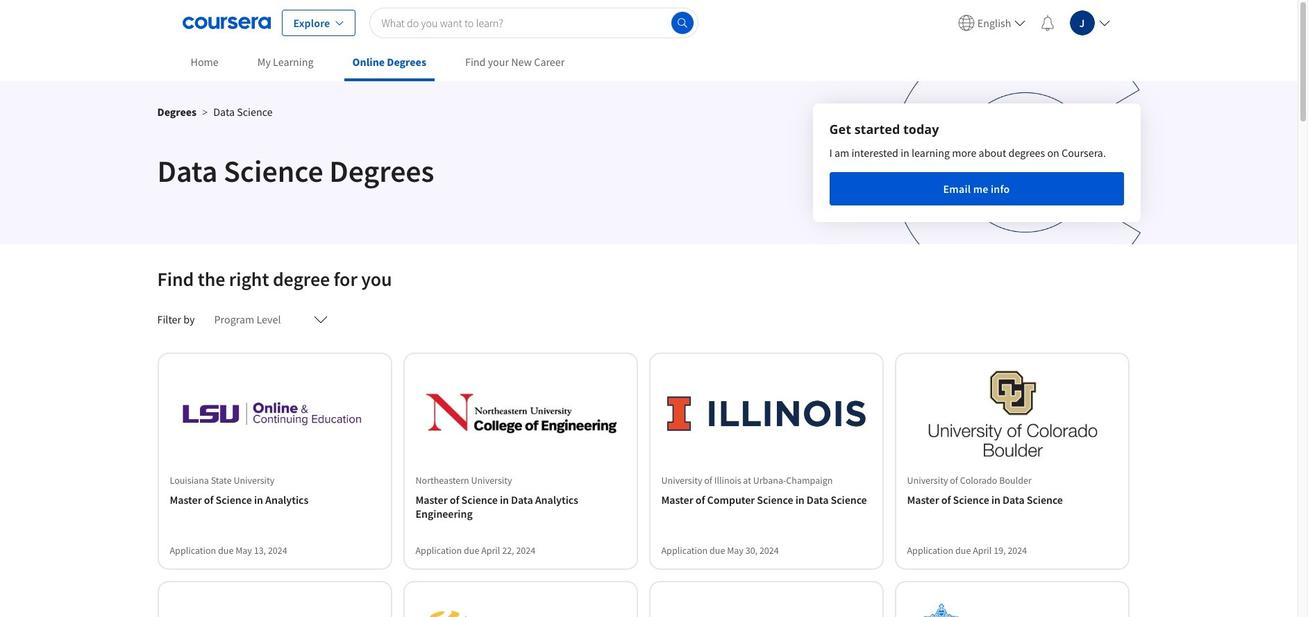 Task type: locate. For each thing, give the bounding box(es) containing it.
coursera image
[[182, 11, 270, 34]]

None search field
[[370, 7, 698, 38]]



Task type: vqa. For each thing, say whether or not it's contained in the screenshot.
complete.
no



Task type: describe. For each thing, give the bounding box(es) containing it.
What do you want to learn? text field
[[370, 7, 698, 38]]



